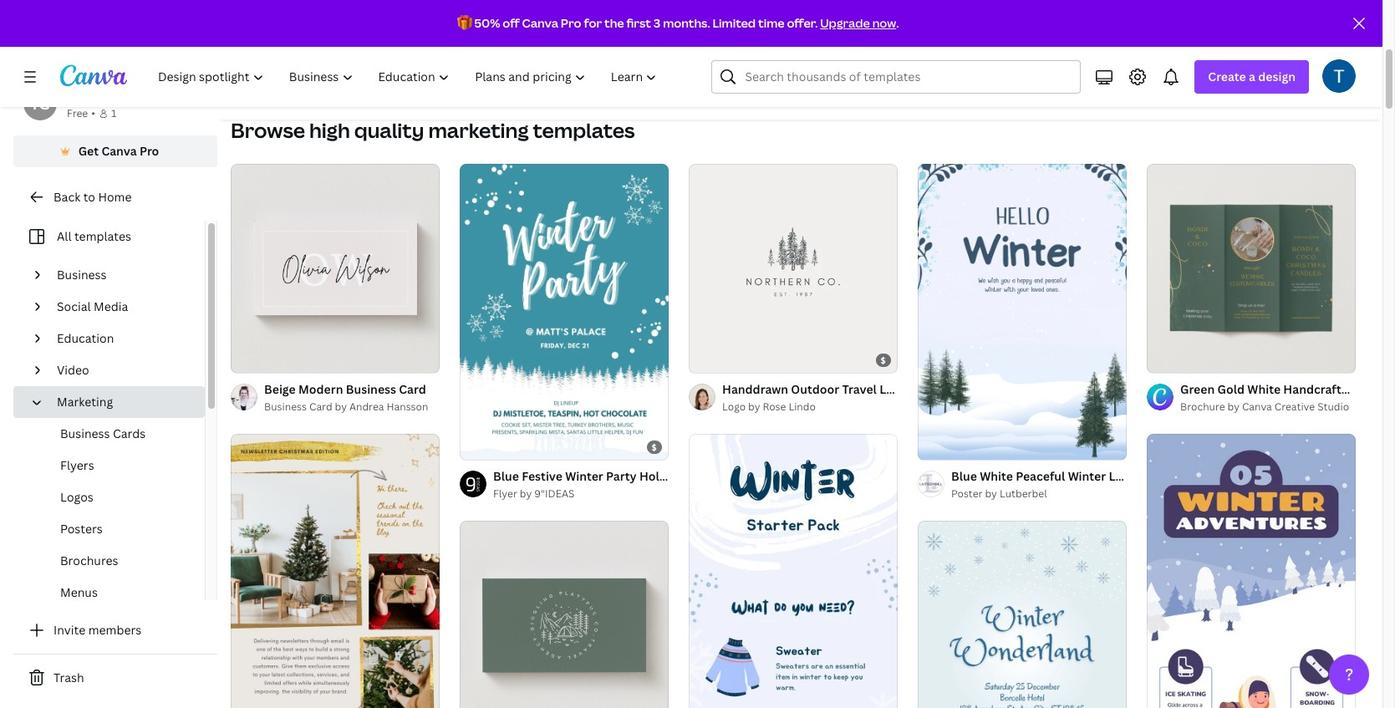 Task type: describe. For each thing, give the bounding box(es) containing it.
menus link for the leftmost flyers link
[[27, 577, 205, 609]]

of for beige modern business card
[[250, 354, 262, 365]]

0 vertical spatial pro
[[561, 15, 582, 31]]

white inside "green gold white handcrafted busine brochure by canva creative studio"
[[1248, 381, 1281, 397]]

1 brochure image from the left
[[953, 0, 1114, 67]]

of for green gold white handcrafted busine
[[1166, 355, 1179, 366]]

to
[[83, 189, 95, 205]]

1 logo image from the left
[[592, 0, 753, 67]]

poster by lutberbel link
[[952, 486, 1127, 502]]

now
[[873, 15, 897, 31]]

1 horizontal spatial posters
[[773, 71, 815, 87]]

gold
[[1218, 381, 1245, 397]]

tara schultz image
[[1323, 59, 1356, 93]]

blue for blue festive winter party holiday flyer
[[493, 468, 519, 484]]

beige modern business card business card by andrea hansson
[[264, 381, 429, 414]]

canva inside "green gold white handcrafted busine brochure by canva creative studio"
[[1243, 400, 1273, 414]]

business up andrea
[[346, 381, 396, 397]]

blue for blue white peaceful winter landscape illustration poster
[[952, 468, 977, 484]]

tara schultz's team image
[[23, 87, 57, 120]]

•
[[91, 106, 95, 120]]

1 vertical spatial logos
[[60, 489, 93, 505]]

studio
[[1318, 400, 1350, 414]]

lutberbel
[[1000, 486, 1047, 501]]

quality
[[354, 116, 424, 144]]

festive
[[522, 468, 563, 484]]

pro inside button
[[140, 143, 159, 159]]

travel
[[842, 381, 877, 397]]

1 of 3 for green
[[1159, 355, 1187, 366]]

flyer by 9"ideas link
[[493, 486, 669, 502]]

business cards link for the top flyers link
[[231, 0, 391, 90]]

video link
[[50, 355, 195, 386]]

months.
[[663, 15, 710, 31]]

first
[[627, 15, 651, 31]]

🎁
[[457, 15, 472, 31]]

handdrawn outdoor travel logo design link
[[722, 380, 949, 399]]

marketing
[[57, 394, 113, 410]]

$ for party
[[652, 441, 658, 453]]

business card image
[[231, 0, 391, 66]]

winter inside blue white peaceful winter landscape illustration poster poster by lutberbel
[[1068, 468, 1106, 484]]

blue festive winter party holiday flyer flyer by 9"ideas
[[493, 468, 715, 501]]

0 horizontal spatial menus
[[60, 585, 98, 600]]

3 for green gold white handcrafted busine
[[1181, 355, 1187, 366]]

posters link for the leftmost flyers link
[[27, 513, 205, 545]]

beige modern business card link
[[264, 380, 429, 399]]

create a design button
[[1195, 60, 1309, 94]]

handdrawn outdoor travel logo design logo by rose lindo
[[722, 381, 949, 414]]

canva inside button
[[101, 143, 137, 159]]

business card by andrea hansson link
[[264, 399, 429, 416]]

get canva pro button
[[13, 135, 217, 167]]

lindo
[[789, 400, 816, 414]]

1 vertical spatial flyer
[[493, 486, 518, 501]]

white and gold simple christmas email newsletter image
[[231, 434, 440, 708]]

tara schultz's team element
[[23, 87, 57, 120]]

1 of 3 link for modern
[[231, 164, 440, 373]]

2 brochure image from the left
[[968, 0, 1087, 55]]

team
[[148, 88, 177, 104]]

brochures link
[[27, 545, 205, 577]]

1 for beige
[[242, 354, 247, 365]]

0 horizontal spatial business cards
[[60, 426, 146, 442]]

invite members button
[[13, 614, 217, 647]]

business up browse
[[231, 71, 281, 87]]

0 horizontal spatial poster
[[952, 486, 983, 501]]

by inside blue festive winter party holiday flyer flyer by 9"ideas
[[520, 486, 532, 501]]

social
[[57, 299, 91, 314]]

create
[[1209, 69, 1247, 84]]

marketing
[[428, 116, 529, 144]]

design
[[910, 381, 949, 397]]

brochure by canva creative studio link
[[1181, 399, 1356, 416]]

upgrade
[[820, 15, 870, 31]]

0 vertical spatial poster
[[1239, 468, 1276, 484]]

blue creative winter started with illustration infographic image
[[689, 434, 898, 708]]

1 poster image from the left
[[773, 0, 933, 67]]

outdoor
[[791, 381, 840, 397]]

all templates
[[57, 228, 131, 244]]

Search search field
[[745, 61, 1071, 93]]

illustration
[[1173, 468, 1236, 484]]

green gold white handcrafted busine link
[[1181, 380, 1396, 399]]

upgrade now button
[[820, 15, 897, 31]]

tara schultz's team
[[67, 88, 177, 104]]

blue white peaceful winter landscape illustration poster link
[[952, 467, 1276, 486]]

video
[[57, 362, 89, 378]]

1 of 3 for beige
[[242, 354, 270, 365]]

limited
[[713, 15, 756, 31]]

50%
[[474, 15, 500, 31]]

handcrafted
[[1284, 381, 1356, 397]]

free •
[[67, 106, 95, 120]]

create a design
[[1209, 69, 1296, 84]]

9"ideas
[[534, 486, 575, 501]]

0 vertical spatial cards
[[284, 71, 317, 87]]

browse
[[231, 116, 305, 144]]

peaceful
[[1016, 468, 1066, 484]]

green gold white handcrafted busine brochure by canva creative studio
[[1181, 381, 1396, 414]]

1 horizontal spatial templates
[[533, 116, 635, 144]]

2 menu image from the left
[[1160, 0, 1245, 65]]

back to home
[[54, 189, 132, 205]]

1 vertical spatial cards
[[113, 426, 146, 442]]

handdrawn
[[722, 381, 789, 397]]

brochure
[[1181, 400, 1226, 414]]

0 vertical spatial canva
[[522, 15, 559, 31]]

off
[[503, 15, 520, 31]]

get canva pro
[[78, 143, 159, 159]]

newsletter image
[[1315, 0, 1396, 67]]

1 horizontal spatial flyers
[[411, 71, 446, 87]]

posters link for the top flyers link
[[773, 0, 933, 90]]

all templates link
[[23, 221, 195, 253]]

poster image inside 'link'
[[807, 0, 883, 58]]

social media
[[57, 299, 128, 314]]

1 for green
[[1159, 355, 1164, 366]]

back
[[54, 189, 80, 205]]

blue festive winter party holiday flyer link
[[493, 467, 715, 486]]

0 horizontal spatial card
[[309, 400, 332, 414]]

busine
[[1359, 381, 1396, 397]]

beige modern business card image
[[231, 164, 440, 373]]

1 flyer image from the left
[[411, 0, 572, 67]]

by for gold
[[1228, 400, 1240, 414]]

invite
[[54, 622, 85, 638]]

hansson
[[387, 400, 429, 414]]

rose
[[763, 400, 786, 414]]

home
[[98, 189, 132, 205]]



Task type: locate. For each thing, give the bounding box(es) containing it.
andrea
[[349, 400, 384, 414]]

flyers down marketing
[[60, 457, 94, 473]]

education link
[[50, 323, 195, 355]]

by inside blue white peaceful winter landscape illustration poster poster by lutberbel
[[985, 486, 998, 501]]

winter up flyer by 9"ideas link
[[566, 468, 603, 484]]

logo image
[[592, 0, 753, 67], [623, 0, 707, 46]]

0 vertical spatial logos link
[[592, 0, 753, 90]]

business cards link
[[231, 0, 391, 90], [27, 418, 205, 450]]

by down festive
[[520, 486, 532, 501]]

light blue minimalist winter wonderland flyer image
[[918, 521, 1127, 708]]

0 horizontal spatial $
[[652, 441, 658, 453]]

social media link
[[50, 291, 195, 323]]

1 blue from the left
[[493, 468, 519, 484]]

1 horizontal spatial 1 of 3 link
[[1147, 164, 1356, 374]]

education
[[57, 330, 114, 346]]

1 vertical spatial card
[[309, 400, 332, 414]]

1 horizontal spatial 1
[[242, 354, 247, 365]]

2 1 of 3 link from the left
[[1147, 164, 1356, 374]]

green
[[1181, 381, 1215, 397]]

blue white peaceful winter landscape illustration poster image
[[918, 164, 1127, 459]]

menus
[[1134, 71, 1172, 87], [60, 585, 98, 600]]

3 up green
[[1181, 355, 1187, 366]]

trash
[[54, 670, 84, 686]]

0 vertical spatial flyer
[[686, 468, 715, 484]]

0 vertical spatial posters
[[773, 71, 815, 87]]

card down modern
[[309, 400, 332, 414]]

0 horizontal spatial pro
[[140, 143, 159, 159]]

white up brochure by canva creative studio link
[[1248, 381, 1281, 397]]

logo by rose lindo link
[[722, 399, 898, 416]]

1 horizontal spatial winter
[[1068, 468, 1106, 484]]

tara
[[67, 88, 91, 104]]

blue inside blue white peaceful winter landscape illustration poster poster by lutberbel
[[952, 468, 977, 484]]

business cards down marketing
[[60, 426, 146, 442]]

by inside beige modern business card business card by andrea hansson
[[335, 400, 347, 414]]

0 horizontal spatial menus link
[[27, 577, 205, 609]]

1 winter from the left
[[566, 468, 603, 484]]

logo right travel
[[880, 381, 908, 397]]

by for outdoor
[[748, 400, 760, 414]]

1 horizontal spatial cards
[[284, 71, 317, 87]]

0 horizontal spatial business cards link
[[27, 418, 205, 450]]

1 horizontal spatial flyer
[[686, 468, 715, 484]]

0 vertical spatial $
[[881, 355, 887, 366]]

1 horizontal spatial 3
[[654, 15, 661, 31]]

cards down marketing
[[113, 426, 146, 442]]

1 horizontal spatial flyers link
[[411, 0, 572, 90]]

white up lutberbel
[[980, 468, 1013, 484]]

1 vertical spatial templates
[[74, 228, 131, 244]]

beige
[[264, 381, 296, 397]]

3 up beige
[[265, 354, 270, 365]]

blue festive winter party holiday flyer image
[[460, 164, 669, 459]]

blue inside blue festive winter party holiday flyer flyer by 9"ideas
[[493, 468, 519, 484]]

blue left peaceful
[[952, 468, 977, 484]]

0 vertical spatial templates
[[533, 116, 635, 144]]

top level navigation element
[[147, 60, 672, 94]]

poster left lutberbel
[[952, 486, 983, 501]]

0 horizontal spatial 1 of 3 link
[[231, 164, 440, 373]]

0 vertical spatial logos
[[592, 71, 626, 87]]

canva right get
[[101, 143, 137, 159]]

menus link for the top flyers link
[[1134, 0, 1294, 90]]

1 horizontal spatial pro
[[561, 15, 582, 31]]

free
[[67, 106, 88, 120]]

None search field
[[712, 60, 1082, 94]]

menus left create
[[1134, 71, 1172, 87]]

white
[[1248, 381, 1281, 397], [980, 468, 1013, 484]]

2 winter from the left
[[1068, 468, 1106, 484]]

business cards
[[231, 71, 317, 87], [60, 426, 146, 442]]

canva
[[522, 15, 559, 31], [101, 143, 137, 159], [1243, 400, 1273, 414]]

members
[[88, 622, 142, 638]]

menus down the brochures
[[60, 585, 98, 600]]

1 horizontal spatial menus link
[[1134, 0, 1294, 90]]

🎁 50% off canva pro for the first 3 months. limited time offer. upgrade now .
[[457, 15, 899, 31]]

1 vertical spatial business cards link
[[27, 418, 205, 450]]

blue
[[493, 468, 519, 484], [952, 468, 977, 484]]

party
[[606, 468, 637, 484]]

pro left for
[[561, 15, 582, 31]]

posters up the brochures
[[60, 521, 103, 537]]

1 horizontal spatial logo
[[880, 381, 908, 397]]

winter inside blue festive winter party holiday flyer flyer by 9"ideas
[[566, 468, 603, 484]]

logos up the brochures
[[60, 489, 93, 505]]

flyers up browse high quality marketing templates
[[411, 71, 446, 87]]

white purple and orange illustrative winter adventures infographic image
[[1147, 434, 1356, 708]]

0 horizontal spatial 1 of 3
[[242, 354, 270, 365]]

canva down gold
[[1243, 400, 1273, 414]]

by inside handdrawn outdoor travel logo design logo by rose lindo
[[748, 400, 760, 414]]

by left lutberbel
[[985, 486, 998, 501]]

0 horizontal spatial canva
[[101, 143, 137, 159]]

blue white peaceful winter landscape illustration poster poster by lutberbel
[[952, 468, 1276, 501]]

by for modern
[[335, 400, 347, 414]]

1 vertical spatial $
[[652, 441, 658, 453]]

business up social
[[57, 267, 107, 283]]

1 horizontal spatial of
[[1166, 355, 1179, 366]]

newsletters
[[1315, 71, 1383, 87]]

creative
[[1275, 400, 1316, 414]]

trash link
[[13, 661, 217, 695]]

0 horizontal spatial logos
[[60, 489, 93, 505]]

winter right peaceful
[[1068, 468, 1106, 484]]

flyer right holiday
[[686, 468, 715, 484]]

1 horizontal spatial $
[[881, 355, 887, 366]]

1 horizontal spatial blue
[[952, 468, 977, 484]]

0 horizontal spatial flyers link
[[27, 450, 205, 482]]

1 vertical spatial canva
[[101, 143, 137, 159]]

all
[[57, 228, 72, 244]]

2 horizontal spatial canva
[[1243, 400, 1273, 414]]

1 horizontal spatial 1 of 3
[[1159, 355, 1187, 366]]

blue left festive
[[493, 468, 519, 484]]

green & grey aesthetic minimalist travel agency business card image
[[460, 521, 669, 708]]

0 horizontal spatial 3
[[265, 354, 270, 365]]

2 blue from the left
[[952, 468, 977, 484]]

logos link for posters 'link' for the top flyers link
[[592, 0, 753, 90]]

handdrawn outdoor travel logo design image
[[689, 164, 898, 373]]

by inside "green gold white handcrafted busine brochure by canva creative studio"
[[1228, 400, 1240, 414]]

1 horizontal spatial poster
[[1239, 468, 1276, 484]]

media
[[94, 299, 128, 314]]

menu image
[[1134, 0, 1294, 67], [1160, 0, 1245, 65]]

1 menu image from the left
[[1134, 0, 1294, 67]]

1 horizontal spatial logos link
[[592, 0, 753, 90]]

0 horizontal spatial winter
[[566, 468, 603, 484]]

0 vertical spatial flyers
[[411, 71, 446, 87]]

2 horizontal spatial 1
[[1159, 355, 1164, 366]]

0 horizontal spatial flyer
[[493, 486, 518, 501]]

1 1 of 3 link from the left
[[231, 164, 440, 373]]

1 vertical spatial menus
[[60, 585, 98, 600]]

0 horizontal spatial templates
[[74, 228, 131, 244]]

logos link for posters 'link' related to the leftmost flyers link
[[27, 482, 205, 513]]

0 horizontal spatial 1
[[111, 106, 116, 120]]

business link
[[50, 259, 195, 291]]

poster right illustration
[[1239, 468, 1276, 484]]

0 horizontal spatial cards
[[113, 426, 146, 442]]

$ up holiday
[[652, 441, 658, 453]]

1 vertical spatial flyers link
[[27, 450, 205, 482]]

1
[[111, 106, 116, 120], [242, 354, 247, 365], [1159, 355, 1164, 366]]

canva right off
[[522, 15, 559, 31]]

white inside blue white peaceful winter landscape illustration poster poster by lutberbel
[[980, 468, 1013, 484]]

0 vertical spatial menus
[[1134, 71, 1172, 87]]

3 right 'first'
[[654, 15, 661, 31]]

poster image
[[773, 0, 933, 67], [807, 0, 883, 58]]

1 horizontal spatial white
[[1248, 381, 1281, 397]]

0 horizontal spatial logos link
[[27, 482, 205, 513]]

0 vertical spatial business cards
[[231, 71, 317, 87]]

flyer image
[[411, 0, 572, 67], [433, 0, 541, 72]]

card
[[399, 381, 426, 397], [309, 400, 332, 414]]

flyer left 9"ideas
[[493, 486, 518, 501]]

1 vertical spatial logo
[[722, 400, 746, 414]]

1 vertical spatial posters link
[[27, 513, 205, 545]]

business down beige
[[264, 400, 307, 414]]

cards down the business card image
[[284, 71, 317, 87]]

browse high quality marketing templates
[[231, 116, 635, 144]]

flyers link
[[411, 0, 572, 90], [27, 450, 205, 482]]

get
[[78, 143, 99, 159]]

0 horizontal spatial posters
[[60, 521, 103, 537]]

3
[[654, 15, 661, 31], [265, 354, 270, 365], [1181, 355, 1187, 366]]

modern
[[299, 381, 343, 397]]

1 vertical spatial menus link
[[27, 577, 205, 609]]

landscape
[[1109, 468, 1171, 484]]

2 horizontal spatial 3
[[1181, 355, 1187, 366]]

0 vertical spatial card
[[399, 381, 426, 397]]

card up hansson
[[399, 381, 426, 397]]

menus link
[[1134, 0, 1294, 90], [27, 577, 205, 609]]

1 vertical spatial flyers
[[60, 457, 94, 473]]

pro down team
[[140, 143, 159, 159]]

1 horizontal spatial logos
[[592, 71, 626, 87]]

$
[[881, 355, 887, 366], [652, 441, 658, 453]]

logo down handdrawn in the bottom of the page
[[722, 400, 746, 414]]

0 vertical spatial posters link
[[773, 0, 933, 90]]

0 vertical spatial business cards link
[[231, 0, 391, 90]]

1 horizontal spatial menus
[[1134, 71, 1172, 87]]

templates
[[533, 116, 635, 144], [74, 228, 131, 244]]

0 horizontal spatial of
[[250, 354, 262, 365]]

time
[[758, 15, 785, 31]]

business cards up browse
[[231, 71, 317, 87]]

3 for beige modern business card
[[265, 354, 270, 365]]

1 vertical spatial white
[[980, 468, 1013, 484]]

1 vertical spatial posters
[[60, 521, 103, 537]]

pro
[[561, 15, 582, 31], [140, 143, 159, 159]]

0 horizontal spatial white
[[980, 468, 1013, 484]]

1 horizontal spatial posters link
[[773, 0, 933, 90]]

1 of 3 up green
[[1159, 355, 1187, 366]]

0 vertical spatial white
[[1248, 381, 1281, 397]]

brochures
[[60, 553, 118, 569]]

logos down the
[[592, 71, 626, 87]]

1 of 3 up beige
[[242, 354, 270, 365]]

1 horizontal spatial card
[[399, 381, 426, 397]]

the
[[605, 15, 624, 31]]

1 horizontal spatial business cards link
[[231, 0, 391, 90]]

2 vertical spatial canva
[[1243, 400, 1273, 414]]

by down handdrawn in the bottom of the page
[[748, 400, 760, 414]]

by down gold
[[1228, 400, 1240, 414]]

0 horizontal spatial blue
[[493, 468, 519, 484]]

of
[[250, 354, 262, 365], [1166, 355, 1179, 366]]

posters link
[[773, 0, 933, 90], [27, 513, 205, 545]]

posters
[[773, 71, 815, 87], [60, 521, 103, 537]]

business
[[231, 71, 281, 87], [57, 267, 107, 283], [346, 381, 396, 397], [264, 400, 307, 414], [60, 426, 110, 442]]

0 horizontal spatial posters link
[[27, 513, 205, 545]]

.
[[897, 15, 899, 31]]

1 horizontal spatial business cards
[[231, 71, 317, 87]]

1 vertical spatial logos link
[[27, 482, 205, 513]]

2 poster image from the left
[[807, 0, 883, 58]]

1 vertical spatial pro
[[140, 143, 159, 159]]

1 horizontal spatial canva
[[522, 15, 559, 31]]

winter
[[566, 468, 603, 484], [1068, 468, 1106, 484]]

for
[[584, 15, 602, 31]]

2 logo image from the left
[[623, 0, 707, 46]]

back to home link
[[13, 181, 217, 214]]

0 vertical spatial logo
[[880, 381, 908, 397]]

newsletters link
[[1315, 0, 1396, 90]]

brochure image
[[953, 0, 1114, 67], [968, 0, 1087, 55]]

0 horizontal spatial logo
[[722, 400, 746, 414]]

by down the beige modern business card link
[[335, 400, 347, 414]]

0 vertical spatial flyers link
[[411, 0, 572, 90]]

invite members
[[54, 622, 142, 638]]

$ up handdrawn outdoor travel logo design link
[[881, 355, 887, 366]]

1 vertical spatial poster
[[952, 486, 983, 501]]

business down marketing
[[60, 426, 110, 442]]

schultz's
[[94, 88, 145, 104]]

high
[[309, 116, 350, 144]]

0 vertical spatial menus link
[[1134, 0, 1294, 90]]

holiday
[[640, 468, 684, 484]]

2 flyer image from the left
[[433, 0, 541, 72]]

a
[[1249, 69, 1256, 84]]

business cards link for the leftmost flyers link
[[27, 418, 205, 450]]

1 vertical spatial business cards
[[60, 426, 146, 442]]

$ for logo
[[881, 355, 887, 366]]

posters down offer.
[[773, 71, 815, 87]]

offer.
[[787, 15, 818, 31]]

1 of 3 link for gold
[[1147, 164, 1356, 374]]

design
[[1259, 69, 1296, 84]]

logo
[[880, 381, 908, 397], [722, 400, 746, 414]]

0 horizontal spatial flyers
[[60, 457, 94, 473]]



Task type: vqa. For each thing, say whether or not it's contained in the screenshot.
Gold
yes



